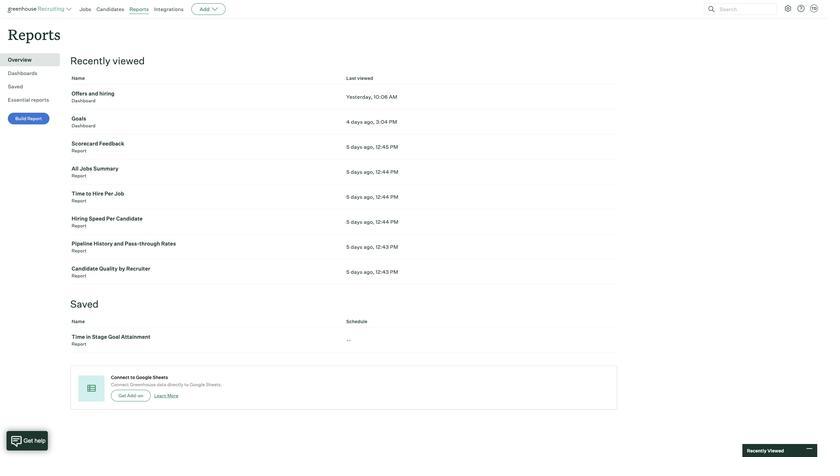 Task type: describe. For each thing, give the bounding box(es) containing it.
report inside the all jobs summary report
[[72, 173, 87, 179]]

pass-
[[125, 241, 139, 247]]

recently viewed
[[70, 55, 145, 67]]

greenhouse
[[130, 383, 156, 388]]

pm for candidate
[[390, 219, 398, 226]]

10:06
[[374, 94, 388, 100]]

0 horizontal spatial reports
[[8, 25, 61, 44]]

learn more
[[154, 394, 178, 399]]

summary
[[93, 166, 119, 172]]

jobs link
[[79, 6, 91, 12]]

overview link
[[8, 56, 57, 64]]

5 days ago, 12:44 pm for report
[[346, 219, 398, 226]]

last viewed
[[346, 76, 373, 81]]

overview
[[8, 57, 32, 63]]

report inside button
[[27, 116, 42, 121]]

dashboard inside "offers and hiring dashboard"
[[72, 98, 96, 104]]

candidate inside hiring speed per candidate report
[[116, 216, 143, 222]]

essential
[[8, 97, 30, 103]]

1 jobs from the top
[[79, 6, 91, 12]]

reports link
[[129, 6, 149, 12]]

ago, for report
[[364, 169, 374, 176]]

offers and hiring dashboard
[[72, 91, 115, 104]]

pm for report
[[390, 169, 398, 176]]

learn more link
[[154, 394, 178, 399]]

per inside time to hire per job report
[[105, 191, 113, 197]]

build
[[15, 116, 26, 121]]

days for candidate
[[351, 219, 363, 226]]

ago, for per
[[364, 194, 374, 201]]

dashboards link
[[8, 69, 57, 77]]

add
[[200, 6, 210, 12]]

goal
[[108, 334, 120, 341]]

report inside time to hire per job report
[[72, 198, 87, 204]]

pm for per
[[390, 194, 398, 201]]

hiring
[[99, 91, 115, 97]]

2 - from the left
[[349, 338, 351, 344]]

recruiter
[[126, 266, 150, 273]]

to for connect
[[131, 375, 135, 381]]

pm for pass-
[[390, 244, 398, 251]]

name for saved
[[72, 319, 85, 325]]

3:04
[[376, 119, 388, 125]]

essential reports link
[[8, 96, 57, 104]]

hire
[[92, 191, 103, 197]]

yesterday, 10:06 am
[[346, 94, 397, 100]]

time for time to hire per job
[[72, 191, 85, 197]]

4
[[346, 119, 350, 125]]

history
[[94, 241, 113, 247]]

td button
[[810, 5, 818, 12]]

add button
[[191, 3, 226, 15]]

recently for recently viewed
[[70, 55, 110, 67]]

viewed
[[768, 449, 784, 454]]

goals
[[72, 116, 86, 122]]

offers
[[72, 91, 87, 97]]

data
[[157, 383, 166, 388]]

and inside "offers and hiring dashboard"
[[89, 91, 98, 97]]

td button
[[809, 3, 819, 14]]

sheets
[[153, 375, 168, 381]]

speed
[[89, 216, 105, 222]]

pipeline history and pass-through rates report
[[72, 241, 176, 254]]

reports
[[31, 97, 49, 103]]

learn
[[154, 394, 166, 399]]

5 days ago, 12:44 pm for job
[[346, 194, 398, 201]]

integrations link
[[154, 6, 184, 12]]

report inside hiring speed per candidate report
[[72, 223, 87, 229]]

stage
[[92, 334, 107, 341]]

candidate quality by recruiter report
[[72, 266, 150, 279]]

build report button
[[8, 113, 49, 125]]

ago, for pass-
[[364, 244, 374, 251]]

report inside the scorecard feedback report
[[72, 148, 87, 154]]

0 vertical spatial saved
[[8, 83, 23, 90]]

configure image
[[784, 5, 792, 12]]

directly
[[167, 383, 183, 388]]

5 for recruiter
[[346, 269, 350, 276]]

Search text field
[[718, 4, 771, 14]]

by
[[119, 266, 125, 273]]

more
[[167, 394, 178, 399]]

name for recently viewed
[[72, 76, 85, 81]]

2 horizontal spatial to
[[184, 383, 189, 388]]

report inside pipeline history and pass-through rates report
[[72, 248, 87, 254]]

greenhouse recruiting image
[[8, 5, 66, 13]]

12:43 for candidate quality by recruiter
[[376, 269, 389, 276]]

5 days ago, 12:43 pm for pipeline history and pass-through rates
[[346, 244, 398, 251]]

1 connect from the top
[[111, 375, 130, 381]]

candidates link
[[97, 6, 124, 12]]

last
[[346, 76, 356, 81]]



Task type: vqa. For each thing, say whether or not it's contained in the screenshot.
the 'Designer' within designer (50) interviews to schedule for onsite
no



Task type: locate. For each thing, give the bounding box(es) containing it.
reports right 'candidates' link
[[129, 6, 149, 12]]

get add-on
[[118, 394, 143, 399]]

all jobs summary report
[[72, 166, 119, 179]]

2 name from the top
[[72, 319, 85, 325]]

1 dashboard from the top
[[72, 98, 96, 104]]

1 horizontal spatial recently
[[747, 449, 767, 454]]

2 time from the top
[[72, 334, 85, 341]]

0 horizontal spatial and
[[89, 91, 98, 97]]

time to hire per job report
[[72, 191, 124, 204]]

days for per
[[351, 194, 363, 201]]

feedback
[[99, 141, 124, 147]]

3 12:44 from the top
[[376, 219, 389, 226]]

2 jobs from the top
[[80, 166, 92, 172]]

3 5 from the top
[[346, 194, 350, 201]]

to right directly
[[184, 383, 189, 388]]

add-
[[127, 394, 138, 399]]

3 5 days ago, 12:44 pm from the top
[[346, 219, 398, 226]]

2 5 from the top
[[346, 169, 350, 176]]

1 5 days ago, 12:43 pm from the top
[[346, 244, 398, 251]]

1 - from the left
[[346, 338, 349, 344]]

google left sheets.
[[190, 383, 205, 388]]

hiring speed per candidate report
[[72, 216, 143, 229]]

0 vertical spatial time
[[72, 191, 85, 197]]

1 vertical spatial per
[[106, 216, 115, 222]]

1 vertical spatial 5 days ago, 12:43 pm
[[346, 269, 398, 276]]

yesterday,
[[346, 94, 373, 100]]

1 5 days ago, 12:44 pm from the top
[[346, 169, 398, 176]]

5 for per
[[346, 194, 350, 201]]

2 12:43 from the top
[[376, 269, 389, 276]]

12:43 for pipeline history and pass-through rates
[[376, 244, 389, 251]]

ago, for candidate
[[364, 219, 374, 226]]

0 vertical spatial 12:43
[[376, 244, 389, 251]]

get
[[118, 394, 126, 399]]

0 horizontal spatial saved
[[8, 83, 23, 90]]

0 horizontal spatial candidate
[[72, 266, 98, 273]]

get add-on link
[[111, 391, 151, 402]]

1 vertical spatial saved
[[70, 299, 99, 311]]

5 days ago, 12:43 pm for candidate quality by recruiter
[[346, 269, 398, 276]]

and inside pipeline history and pass-through rates report
[[114, 241, 124, 247]]

recently
[[70, 55, 110, 67], [747, 449, 767, 454]]

to for time
[[86, 191, 91, 197]]

candidate up pass-
[[116, 216, 143, 222]]

12:44 for job
[[376, 194, 389, 201]]

1 vertical spatial and
[[114, 241, 124, 247]]

pipeline
[[72, 241, 92, 247]]

report
[[27, 116, 42, 121], [72, 148, 87, 154], [72, 173, 87, 179], [72, 198, 87, 204], [72, 223, 87, 229], [72, 248, 87, 254], [72, 273, 87, 279], [72, 342, 87, 347]]

icon google connector image
[[86, 384, 97, 395]]

5 days ago, 12:43 pm
[[346, 244, 398, 251], [346, 269, 398, 276]]

reports
[[129, 6, 149, 12], [8, 25, 61, 44]]

pm for recruiter
[[390, 269, 398, 276]]

0 vertical spatial connect
[[111, 375, 130, 381]]

per inside hiring speed per candidate report
[[106, 216, 115, 222]]

to up greenhouse at bottom
[[131, 375, 135, 381]]

scorecard feedback report
[[72, 141, 124, 154]]

1 horizontal spatial to
[[131, 375, 135, 381]]

0 vertical spatial candidate
[[116, 216, 143, 222]]

2 vertical spatial 12:44
[[376, 219, 389, 226]]

am
[[389, 94, 397, 100]]

quality
[[99, 266, 118, 273]]

all
[[72, 166, 79, 172]]

0 horizontal spatial recently
[[70, 55, 110, 67]]

1 vertical spatial jobs
[[80, 166, 92, 172]]

jobs left 'candidates' link
[[79, 6, 91, 12]]

1 vertical spatial connect
[[111, 383, 129, 388]]

days for report
[[351, 169, 363, 176]]

in
[[86, 334, 91, 341]]

4 days ago, 3:04 pm
[[346, 119, 397, 125]]

0 horizontal spatial viewed
[[113, 55, 145, 67]]

time left in
[[72, 334, 85, 341]]

12:45
[[376, 144, 389, 150]]

6 5 from the top
[[346, 269, 350, 276]]

viewed for last viewed
[[357, 76, 373, 81]]

1 horizontal spatial google
[[190, 383, 205, 388]]

essential reports
[[8, 97, 49, 103]]

jobs
[[79, 6, 91, 12], [80, 166, 92, 172]]

goals dashboard
[[72, 116, 96, 129]]

to left hire
[[86, 191, 91, 197]]

dashboards
[[8, 70, 37, 77]]

2 connect from the top
[[111, 383, 129, 388]]

5 days ago, 12:45 pm
[[346, 144, 398, 150]]

1 12:43 from the top
[[376, 244, 389, 251]]

report inside candidate quality by recruiter report
[[72, 273, 87, 279]]

5 for candidate
[[346, 219, 350, 226]]

to
[[86, 191, 91, 197], [131, 375, 135, 381], [184, 383, 189, 388]]

and left hiring
[[89, 91, 98, 97]]

days
[[351, 119, 363, 125], [351, 144, 363, 150], [351, 169, 363, 176], [351, 194, 363, 201], [351, 219, 363, 226], [351, 244, 363, 251], [351, 269, 363, 276]]

days for recruiter
[[351, 269, 363, 276]]

recently viewed
[[747, 449, 784, 454]]

4 5 from the top
[[346, 219, 350, 226]]

rates
[[161, 241, 176, 247]]

on
[[138, 394, 143, 399]]

time left hire
[[72, 191, 85, 197]]

candidate inside candidate quality by recruiter report
[[72, 266, 98, 273]]

and
[[89, 91, 98, 97], [114, 241, 124, 247]]

12:44
[[376, 169, 389, 176], [376, 194, 389, 201], [376, 219, 389, 226]]

1 name from the top
[[72, 76, 85, 81]]

ago, for recruiter
[[364, 269, 374, 276]]

-
[[346, 338, 349, 344], [349, 338, 351, 344]]

1 vertical spatial dashboard
[[72, 123, 96, 129]]

0 vertical spatial google
[[136, 375, 152, 381]]

build report
[[15, 116, 42, 121]]

schedule
[[346, 319, 367, 325]]

time
[[72, 191, 85, 197], [72, 334, 85, 341]]

1 vertical spatial 12:44
[[376, 194, 389, 201]]

1 horizontal spatial reports
[[129, 6, 149, 12]]

google up greenhouse at bottom
[[136, 375, 152, 381]]

0 vertical spatial jobs
[[79, 6, 91, 12]]

0 horizontal spatial to
[[86, 191, 91, 197]]

0 vertical spatial per
[[105, 191, 113, 197]]

and left pass-
[[114, 241, 124, 247]]

1 horizontal spatial viewed
[[357, 76, 373, 81]]

jobs right 'all' in the top left of the page
[[80, 166, 92, 172]]

dashboard down goals
[[72, 123, 96, 129]]

1 vertical spatial viewed
[[357, 76, 373, 81]]

12:44 for report
[[376, 219, 389, 226]]

td
[[811, 6, 817, 11]]

candidate
[[116, 216, 143, 222], [72, 266, 98, 273]]

through
[[139, 241, 160, 247]]

1 vertical spatial reports
[[8, 25, 61, 44]]

saved link
[[8, 83, 57, 91]]

2 vertical spatial 5 days ago, 12:44 pm
[[346, 219, 398, 226]]

1 time from the top
[[72, 191, 85, 197]]

1 vertical spatial recently
[[747, 449, 767, 454]]

2 12:44 from the top
[[376, 194, 389, 201]]

sheets.
[[206, 383, 222, 388]]

per right speed
[[106, 216, 115, 222]]

time in stage goal attainment report
[[72, 334, 150, 347]]

pm
[[389, 119, 397, 125], [390, 144, 398, 150], [390, 169, 398, 176], [390, 194, 398, 201], [390, 219, 398, 226], [390, 244, 398, 251], [390, 269, 398, 276]]

time for time in stage goal attainment
[[72, 334, 85, 341]]

0 horizontal spatial google
[[136, 375, 152, 381]]

0 vertical spatial 5 days ago, 12:44 pm
[[346, 169, 398, 176]]

dashboard
[[72, 98, 96, 104], [72, 123, 96, 129]]

2 5 days ago, 12:44 pm from the top
[[346, 194, 398, 201]]

5 days ago, 12:44 pm
[[346, 169, 398, 176], [346, 194, 398, 201], [346, 219, 398, 226]]

5 5 from the top
[[346, 244, 350, 251]]

candidates
[[97, 6, 124, 12]]

google
[[136, 375, 152, 381], [190, 383, 205, 388]]

report inside the time in stage goal attainment report
[[72, 342, 87, 347]]

1 vertical spatial name
[[72, 319, 85, 325]]

1 vertical spatial time
[[72, 334, 85, 341]]

saved
[[8, 83, 23, 90], [70, 299, 99, 311]]

1 horizontal spatial candidate
[[116, 216, 143, 222]]

0 vertical spatial name
[[72, 76, 85, 81]]

to inside time to hire per job report
[[86, 191, 91, 197]]

0 vertical spatial 12:44
[[376, 169, 389, 176]]

0 vertical spatial and
[[89, 91, 98, 97]]

ago,
[[364, 119, 375, 125], [364, 144, 374, 150], [364, 169, 374, 176], [364, 194, 374, 201], [364, 219, 374, 226], [364, 244, 374, 251], [364, 269, 374, 276]]

12:43
[[376, 244, 389, 251], [376, 269, 389, 276]]

0 vertical spatial dashboard
[[72, 98, 96, 104]]

reports down greenhouse recruiting image
[[8, 25, 61, 44]]

1 vertical spatial 12:43
[[376, 269, 389, 276]]

days for pass-
[[351, 244, 363, 251]]

viewed
[[113, 55, 145, 67], [357, 76, 373, 81]]

integrations
[[154, 6, 184, 12]]

1 horizontal spatial saved
[[70, 299, 99, 311]]

1 5 from the top
[[346, 144, 350, 150]]

0 vertical spatial to
[[86, 191, 91, 197]]

0 vertical spatial recently
[[70, 55, 110, 67]]

name
[[72, 76, 85, 81], [72, 319, 85, 325]]

2 vertical spatial to
[[184, 383, 189, 388]]

job
[[114, 191, 124, 197]]

5 for report
[[346, 169, 350, 176]]

viewed for recently viewed
[[113, 55, 145, 67]]

0 vertical spatial viewed
[[113, 55, 145, 67]]

0 vertical spatial reports
[[129, 6, 149, 12]]

time inside time to hire per job report
[[72, 191, 85, 197]]

connect to google sheets connect greenhouse data directly to google sheets.
[[111, 375, 222, 388]]

1 vertical spatial 5 days ago, 12:44 pm
[[346, 194, 398, 201]]

2 dashboard from the top
[[72, 123, 96, 129]]

jobs inside the all jobs summary report
[[80, 166, 92, 172]]

scorecard
[[72, 141, 98, 147]]

time inside the time in stage goal attainment report
[[72, 334, 85, 341]]

5
[[346, 144, 350, 150], [346, 169, 350, 176], [346, 194, 350, 201], [346, 219, 350, 226], [346, 244, 350, 251], [346, 269, 350, 276]]

recently for recently viewed
[[747, 449, 767, 454]]

1 12:44 from the top
[[376, 169, 389, 176]]

2 5 days ago, 12:43 pm from the top
[[346, 269, 398, 276]]

1 vertical spatial candidate
[[72, 266, 98, 273]]

5 for pass-
[[346, 244, 350, 251]]

1 vertical spatial to
[[131, 375, 135, 381]]

attainment
[[121, 334, 150, 341]]

0 vertical spatial 5 days ago, 12:43 pm
[[346, 244, 398, 251]]

1 horizontal spatial and
[[114, 241, 124, 247]]

1 vertical spatial google
[[190, 383, 205, 388]]

candidate left quality
[[72, 266, 98, 273]]

hiring
[[72, 216, 88, 222]]

per left job
[[105, 191, 113, 197]]

per
[[105, 191, 113, 197], [106, 216, 115, 222]]

dashboard down offers
[[72, 98, 96, 104]]

--
[[346, 338, 351, 344]]



